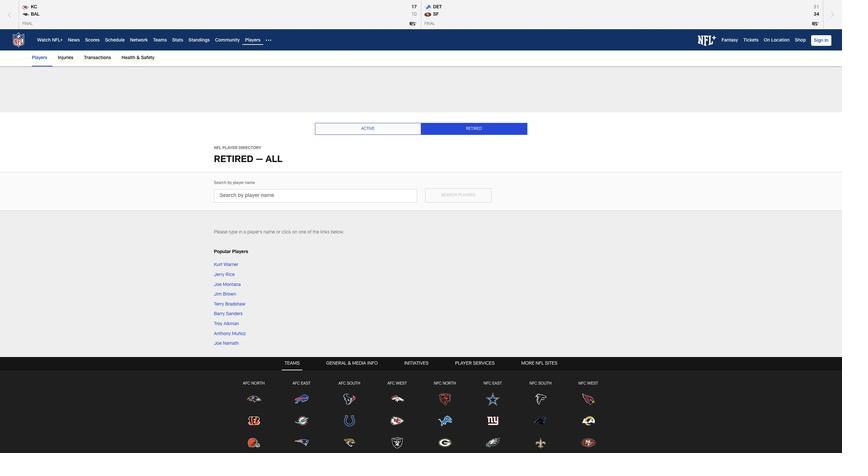 Task type: locate. For each thing, give the bounding box(es) containing it.
1 vertical spatial nfl
[[536, 361, 544, 366]]

footer
[[0, 357, 843, 453]]

1 horizontal spatial nfl plus image
[[812, 20, 820, 28]]

0 vertical spatial players link
[[245, 38, 261, 43]]

0 vertical spatial nfl
[[214, 146, 222, 150]]

on location
[[764, 38, 790, 43]]

scores
[[85, 38, 100, 43]]

1 horizontal spatial north
[[443, 382, 456, 386]]

terry
[[214, 302, 224, 307]]

standings
[[189, 38, 210, 43]]

kurt warner link
[[214, 262, 239, 269]]

search
[[214, 181, 227, 185], [441, 193, 457, 197]]

nfl plus image
[[410, 20, 417, 28], [812, 20, 820, 28]]

final down the bal ravens image
[[22, 22, 33, 26]]

initiatives
[[405, 361, 429, 366]]

dots image
[[266, 38, 271, 43]]

1 horizontal spatial &
[[348, 361, 351, 366]]

Search by player name text field
[[214, 189, 417, 203]]

& inside button
[[348, 361, 351, 366]]

search inside button
[[441, 193, 457, 197]]

community
[[215, 38, 240, 43]]

teams inside button
[[285, 361, 300, 366]]

jacksonville jaguars image
[[342, 435, 357, 450]]

or
[[276, 230, 281, 235]]

sites
[[545, 361, 558, 366]]

afc for afc west
[[388, 382, 395, 386]]

news
[[68, 38, 80, 43]]

sign in button
[[812, 35, 832, 46]]

afc east
[[293, 382, 311, 386]]

of
[[308, 230, 312, 235]]

east for afc east
[[301, 382, 311, 386]]

2 nfl plus image from the left
[[812, 20, 820, 28]]

south up atlanta falcons icon
[[539, 382, 552, 386]]

south for nfc south
[[539, 382, 552, 386]]

shop link
[[795, 38, 806, 43]]

& left safety
[[137, 56, 140, 60]]

the
[[313, 230, 319, 235]]

anthony muñoz link
[[214, 331, 246, 338]]

anthony
[[214, 332, 231, 336]]

1 afc from the left
[[243, 382, 250, 386]]

location
[[772, 38, 790, 43]]

0 horizontal spatial nfl plus image
[[410, 20, 417, 28]]

new york giants image
[[486, 414, 500, 428]]

1 vertical spatial &
[[348, 361, 351, 366]]

terry bradshaw
[[214, 302, 246, 307]]

joe up jim in the bottom of the page
[[214, 283, 222, 287]]

2 afc from the left
[[293, 382, 300, 386]]

1 nfc from the left
[[434, 382, 442, 386]]

stats
[[172, 38, 183, 43]]

4 nfc from the left
[[579, 382, 587, 386]]

player left services
[[455, 361, 472, 366]]

kc chiefs image
[[22, 4, 30, 11]]

afc up houston texans "image"
[[339, 382, 346, 386]]

nfl plus image down 34
[[812, 20, 820, 28]]

jim brown
[[214, 292, 236, 297]]

1 north from the left
[[251, 382, 265, 386]]

a
[[244, 230, 246, 235]]

baltimore ravens image
[[247, 392, 261, 406]]

1 horizontal spatial south
[[539, 382, 552, 386]]

1 vertical spatial search
[[441, 193, 457, 197]]

player up retired
[[223, 146, 238, 150]]

east up dallas cowboys image
[[493, 382, 502, 386]]

0 horizontal spatial search
[[214, 181, 227, 185]]

joe for joe namath
[[214, 341, 222, 346]]

1 vertical spatial players link
[[32, 50, 50, 66]]

1 south from the left
[[347, 382, 360, 386]]

south up houston texans "image"
[[347, 382, 360, 386]]

0 vertical spatial teams
[[153, 38, 167, 43]]

0 vertical spatial player
[[223, 146, 238, 150]]

2 nfc from the left
[[484, 382, 492, 386]]

watch
[[37, 38, 51, 43]]

north up baltimore ravens image
[[251, 382, 265, 386]]

joe down anthony
[[214, 341, 222, 346]]

popular players
[[214, 250, 248, 255]]

1 horizontal spatial player
[[455, 361, 472, 366]]

1 horizontal spatial nfl
[[536, 361, 544, 366]]

4 afc from the left
[[388, 382, 395, 386]]

0 horizontal spatial &
[[137, 56, 140, 60]]

final down sf 49ers image
[[425, 22, 435, 26]]

1 horizontal spatial search
[[441, 193, 457, 197]]

nfc for nfc east
[[484, 382, 492, 386]]

north up chicago bears icon
[[443, 382, 456, 386]]

navigation
[[0, 370, 843, 453]]

watch nfl+ link
[[37, 38, 63, 43]]

2 final from the left
[[425, 22, 435, 26]]

0 horizontal spatial west
[[396, 382, 407, 386]]

banner
[[0, 29, 843, 66]]

anthony muñoz
[[214, 332, 246, 336]]

0 vertical spatial joe
[[214, 283, 222, 287]]

tickets
[[744, 38, 759, 43]]

player services
[[455, 361, 495, 366]]

1 east from the left
[[301, 382, 311, 386]]

afc up the buffalo bills icon
[[293, 382, 300, 386]]

nfc east
[[484, 382, 502, 386]]

nfc up dallas cowboys image
[[484, 382, 492, 386]]

type
[[229, 230, 238, 235]]

& left media
[[348, 361, 351, 366]]

cleveland browns image
[[247, 435, 261, 450]]

more nfl sites button
[[519, 357, 561, 370]]

teams
[[153, 38, 167, 43], [285, 361, 300, 366]]

tab list
[[0, 357, 843, 453]]

teams up afc east
[[285, 361, 300, 366]]

east up the buffalo bills icon
[[301, 382, 311, 386]]

0 horizontal spatial north
[[251, 382, 265, 386]]

1 joe from the top
[[214, 283, 222, 287]]

1 west from the left
[[396, 382, 407, 386]]

teams inside banner
[[153, 38, 167, 43]]

1 horizontal spatial players link
[[245, 38, 261, 43]]

name
[[245, 181, 255, 185], [264, 230, 275, 235]]

teams for teams button
[[285, 361, 300, 366]]

chicago bears image
[[438, 392, 453, 406]]

nfc up arizona cardinals icon
[[579, 382, 587, 386]]

name right player
[[245, 181, 255, 185]]

on
[[764, 38, 771, 43]]

bal
[[31, 12, 40, 17]]

dallas cowboys image
[[486, 392, 500, 406]]

barry sanders
[[214, 312, 243, 317]]

jerry rice
[[214, 273, 235, 277]]

nfl plus image for 34
[[812, 20, 820, 28]]

0 vertical spatial search
[[214, 181, 227, 185]]

montana
[[223, 283, 241, 287]]

carolina panthers image
[[534, 414, 548, 428]]

0 vertical spatial name
[[245, 181, 255, 185]]

0 horizontal spatial players link
[[32, 50, 50, 66]]

muñoz
[[232, 332, 246, 336]]

afc up denver broncos icon
[[388, 382, 395, 386]]

2 east from the left
[[493, 382, 502, 386]]

search for search by player name
[[214, 181, 227, 185]]

1 horizontal spatial teams
[[285, 361, 300, 366]]

player
[[233, 181, 244, 185]]

north
[[251, 382, 265, 386], [443, 382, 456, 386]]

players inside button
[[458, 193, 476, 197]]

indianapolis colts image
[[342, 414, 357, 428]]

troy aikman link
[[214, 321, 239, 328]]

—
[[256, 155, 263, 165]]

3 afc from the left
[[339, 382, 346, 386]]

nfl+
[[52, 38, 63, 43]]

nfl left sites
[[536, 361, 544, 366]]

1 horizontal spatial name
[[264, 230, 275, 235]]

0 vertical spatial &
[[137, 56, 140, 60]]

player inside button
[[455, 361, 472, 366]]

east
[[301, 382, 311, 386], [493, 382, 502, 386]]

schedule
[[105, 38, 125, 43]]

0 horizontal spatial player
[[223, 146, 238, 150]]

nfc up chicago bears icon
[[434, 382, 442, 386]]

players link left dots image at the left of page
[[245, 38, 261, 43]]

nfl inside page main content 'main content'
[[214, 146, 222, 150]]

west
[[396, 382, 407, 386], [588, 382, 599, 386]]

2 south from the left
[[539, 382, 552, 386]]

more nfl sites
[[522, 361, 558, 366]]

nfl
[[214, 146, 222, 150], [536, 361, 544, 366]]

west up denver broncos icon
[[396, 382, 407, 386]]

community link
[[215, 38, 240, 43]]

player's
[[247, 230, 263, 235]]

& inside banner
[[137, 56, 140, 60]]

0 horizontal spatial final
[[22, 22, 33, 26]]

nfl plus image down 10
[[410, 20, 417, 28]]

1 vertical spatial name
[[264, 230, 275, 235]]

2 west from the left
[[588, 382, 599, 386]]

in
[[239, 230, 243, 235]]

afc up baltimore ravens image
[[243, 382, 250, 386]]

final for sf
[[425, 22, 435, 26]]

one
[[299, 230, 306, 235]]

nfc west
[[579, 382, 599, 386]]

0 horizontal spatial nfl
[[214, 146, 222, 150]]

final
[[22, 22, 33, 26], [425, 22, 435, 26]]

3 nfc from the left
[[530, 382, 538, 386]]

north for afc north
[[251, 382, 265, 386]]

teams link
[[153, 38, 167, 43]]

active
[[362, 127, 375, 131]]

namath
[[223, 341, 239, 346]]

players link down watch
[[32, 50, 50, 66]]

joe
[[214, 283, 222, 287], [214, 341, 222, 346]]

players
[[245, 38, 261, 43], [32, 56, 47, 60], [458, 193, 476, 197], [232, 250, 248, 255]]

injuries
[[58, 56, 73, 60]]

green bay packers image
[[438, 435, 453, 450]]

0 horizontal spatial teams
[[153, 38, 167, 43]]

&
[[137, 56, 140, 60], [348, 361, 351, 366]]

2 joe from the top
[[214, 341, 222, 346]]

1 vertical spatial teams
[[285, 361, 300, 366]]

1 nfl plus image from the left
[[410, 20, 417, 28]]

0 horizontal spatial east
[[301, 382, 311, 386]]

general
[[327, 361, 347, 366]]

1 horizontal spatial west
[[588, 382, 599, 386]]

nfc up atlanta falcons icon
[[530, 382, 538, 386]]

joe namath link
[[214, 341, 239, 347]]

nfl up retired
[[214, 146, 222, 150]]

rice
[[226, 273, 235, 277]]

nfc north
[[434, 382, 456, 386]]

1 final from the left
[[22, 22, 33, 26]]

name left "or"
[[264, 230, 275, 235]]

1 horizontal spatial east
[[493, 382, 502, 386]]

philadelphia eagles image
[[486, 435, 500, 450]]

2 north from the left
[[443, 382, 456, 386]]

1 horizontal spatial final
[[425, 22, 435, 26]]

1 vertical spatial player
[[455, 361, 472, 366]]

general & media info button
[[324, 357, 381, 370]]

right score strip button image
[[826, 0, 841, 29]]

teams left stats
[[153, 38, 167, 43]]

west up arizona cardinals icon
[[588, 382, 599, 386]]

detroit lions image
[[438, 414, 453, 428]]

san francisco 49ers image
[[581, 435, 596, 450]]

health & safety link
[[119, 50, 157, 66]]

0 horizontal spatial south
[[347, 382, 360, 386]]

1 vertical spatial joe
[[214, 341, 222, 346]]

nfc for nfc south
[[530, 382, 538, 386]]

buffalo bills image
[[294, 392, 309, 406]]



Task type: describe. For each thing, give the bounding box(es) containing it.
transactions link
[[81, 50, 114, 66]]

stats link
[[172, 38, 183, 43]]

footer containing teams
[[0, 357, 843, 453]]

fantasy link
[[722, 38, 739, 43]]

joe for joe montana
[[214, 283, 222, 287]]

media
[[353, 361, 366, 366]]

troy
[[214, 322, 223, 326]]

retired link
[[427, 126, 522, 132]]

afc for afc east
[[293, 382, 300, 386]]

bal ravens image
[[22, 11, 30, 18]]

new england patriots image
[[294, 435, 309, 450]]

atlanta falcons image
[[534, 392, 548, 406]]

retired — all
[[214, 155, 283, 165]]

miami dolphins image
[[294, 414, 309, 428]]

below.
[[331, 230, 345, 235]]

& for general
[[348, 361, 351, 366]]

kc
[[31, 5, 37, 10]]

los angeles rams image
[[581, 414, 596, 428]]

houston texans image
[[342, 392, 357, 406]]

& for health
[[137, 56, 140, 60]]

barry sanders link
[[214, 311, 243, 318]]

arizona cardinals image
[[581, 392, 596, 406]]

nfl shield image
[[11, 32, 27, 48]]

network link
[[130, 38, 148, 43]]

afc south
[[339, 382, 360, 386]]

by
[[228, 181, 232, 185]]

retired
[[214, 155, 254, 165]]

joe montana link
[[214, 282, 241, 288]]

kurt warner
[[214, 263, 239, 268]]

det lions image
[[424, 4, 432, 11]]

search by player name
[[214, 181, 255, 185]]

all
[[266, 155, 283, 165]]

afc north
[[243, 382, 265, 386]]

tickets link
[[744, 38, 759, 43]]

31
[[814, 5, 820, 10]]

jerry rice link
[[214, 272, 235, 279]]

west for afc west
[[396, 382, 407, 386]]

retired
[[466, 127, 482, 131]]

advertisement element
[[300, 74, 542, 104]]

nfl plus image for 10
[[410, 20, 417, 28]]

kansas city chiefs image
[[390, 414, 405, 428]]

troy aikman
[[214, 322, 239, 326]]

player inside page main content 'main content'
[[223, 146, 238, 150]]

west for nfc west
[[588, 382, 599, 386]]

fantasy
[[722, 38, 739, 43]]

afc for afc north
[[243, 382, 250, 386]]

north for nfc north
[[443, 382, 456, 386]]

shop
[[795, 38, 806, 43]]

denver broncos image
[[390, 392, 405, 406]]

please type in a player's name or click on one of the links below.
[[214, 230, 345, 235]]

tab list containing teams
[[0, 357, 843, 453]]

search for search players
[[441, 193, 457, 197]]

south for afc south
[[347, 382, 360, 386]]

health & safety
[[122, 56, 155, 60]]

det
[[433, 5, 442, 10]]

joe namath
[[214, 341, 239, 346]]

nfc south
[[530, 382, 552, 386]]

kurt
[[214, 263, 223, 268]]

player services button
[[453, 357, 498, 370]]

final for bal
[[22, 22, 33, 26]]

10
[[411, 12, 417, 17]]

teams for teams link
[[153, 38, 167, 43]]

navigation containing afc north
[[0, 370, 843, 453]]

nfl inside more nfl sites button
[[536, 361, 544, 366]]

health
[[122, 56, 135, 60]]

popular
[[214, 250, 231, 255]]

initiatives button
[[402, 357, 432, 370]]

banner containing watch nfl+
[[0, 29, 843, 66]]

general & media info
[[327, 361, 378, 366]]

click
[[282, 230, 291, 235]]

nfc for nfc west
[[579, 382, 587, 386]]

scores link
[[85, 38, 100, 43]]

sf 49ers image
[[424, 11, 432, 18]]

new orleans saints image
[[534, 435, 548, 450]]

news link
[[68, 38, 80, 43]]

jim brown link
[[214, 292, 236, 298]]

left score strip button image
[[2, 0, 17, 30]]

on location link
[[764, 38, 790, 43]]

search players button
[[425, 188, 492, 203]]

sign in
[[814, 39, 829, 43]]

0 horizontal spatial name
[[245, 181, 255, 185]]

brown
[[223, 292, 236, 297]]

nfl+ image
[[698, 36, 717, 46]]

34
[[814, 12, 820, 17]]

nfc for nfc north
[[434, 382, 442, 386]]

in
[[825, 39, 829, 43]]

standings link
[[189, 38, 210, 43]]

joe montana
[[214, 283, 241, 287]]

safety
[[141, 56, 155, 60]]

afc for afc south
[[339, 382, 346, 386]]

transactions
[[84, 56, 111, 60]]

cincinnati bengals image
[[247, 414, 261, 428]]

watch nfl+
[[37, 38, 63, 43]]

network
[[130, 38, 148, 43]]

sanders
[[226, 312, 243, 317]]

nfl player directory
[[214, 146, 261, 150]]

east for nfc east
[[493, 382, 502, 386]]

las vegas raiders image
[[390, 435, 405, 450]]

search players
[[441, 193, 476, 197]]

page main content main content
[[0, 112, 843, 349]]

injuries link
[[55, 50, 76, 66]]

links
[[321, 230, 330, 235]]

jerry
[[214, 273, 225, 277]]

terry bradshaw link
[[214, 302, 246, 308]]

warner
[[224, 263, 239, 268]]

afc west
[[388, 382, 407, 386]]

teams button
[[282, 357, 303, 370]]

please
[[214, 230, 228, 235]]

sf
[[433, 12, 439, 17]]

directory
[[239, 146, 261, 150]]



Task type: vqa. For each thing, say whether or not it's contained in the screenshot.
Steve Mariucci image
no



